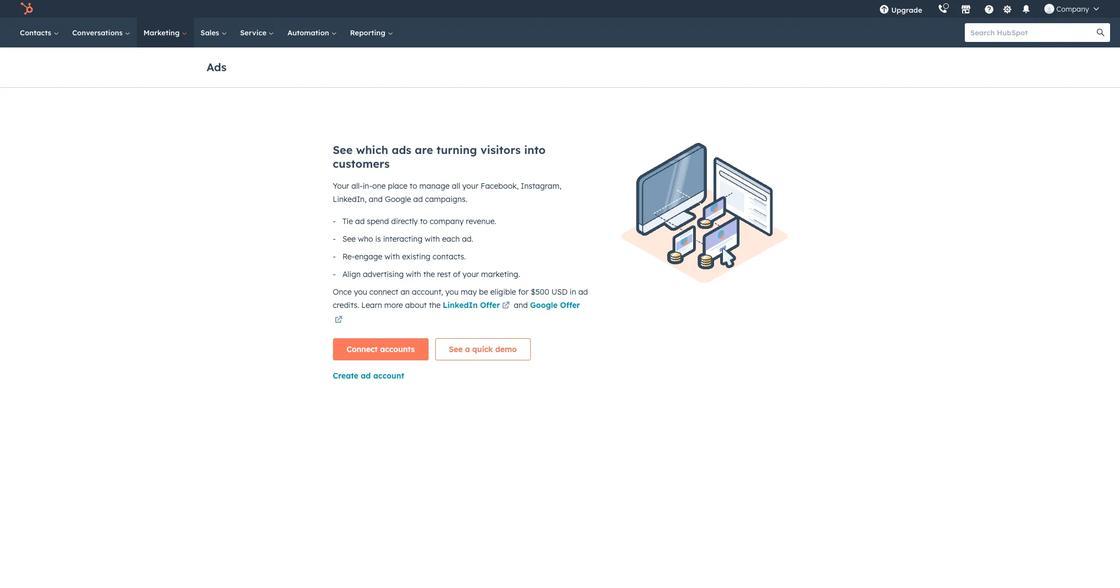 Task type: locate. For each thing, give the bounding box(es) containing it.
spend
[[367, 217, 389, 226]]

0 horizontal spatial with
[[385, 252, 400, 262]]

1 horizontal spatial offer
[[560, 300, 580, 310]]

link opens in a new window image inside the linkedin offer link
[[502, 302, 510, 310]]

linkedin
[[443, 300, 478, 310]]

for
[[518, 287, 529, 297]]

the left the rest
[[423, 270, 435, 279]]

offer down be
[[480, 300, 500, 310]]

google down place
[[385, 194, 411, 204]]

once you connect an account, you may be eligible for $500 usd in ad credits. learn more about the
[[333, 287, 588, 310]]

0 horizontal spatial you
[[354, 287, 367, 297]]

and down the 'for'
[[512, 300, 530, 310]]

directly
[[391, 217, 418, 226]]

automation link
[[281, 18, 343, 47]]

ad right tie
[[355, 217, 365, 226]]

offer inside the linkedin offer link
[[480, 300, 500, 310]]

0 vertical spatial see
[[333, 143, 353, 157]]

your
[[333, 181, 349, 191]]

interacting
[[383, 234, 423, 244]]

ads
[[207, 60, 227, 74]]

google
[[385, 194, 411, 204], [530, 300, 558, 310]]

0 horizontal spatial to
[[410, 181, 417, 191]]

0 vertical spatial google
[[385, 194, 411, 204]]

all
[[452, 181, 460, 191]]

ad right in
[[578, 287, 588, 297]]

see left a
[[449, 345, 463, 355]]

contacts link
[[13, 18, 66, 47]]

calling icon image
[[938, 4, 948, 14]]

offer for linkedin offer
[[480, 300, 500, 310]]

to right directly
[[420, 217, 428, 226]]

offer inside google offer link
[[560, 300, 580, 310]]

with up advertising
[[385, 252, 400, 262]]

and
[[369, 194, 383, 204], [512, 300, 530, 310]]

menu item
[[930, 0, 932, 18]]

who
[[358, 234, 373, 244]]

with down existing
[[406, 270, 421, 279]]

marketing link
[[137, 18, 194, 47]]

company
[[430, 217, 464, 226]]

help image
[[984, 5, 994, 15]]

with left each
[[425, 234, 440, 244]]

your right of
[[463, 270, 479, 279]]

accounts
[[380, 345, 415, 355]]

2 vertical spatial with
[[406, 270, 421, 279]]

1 vertical spatial google
[[530, 300, 558, 310]]

automation
[[287, 28, 331, 37]]

offer
[[480, 300, 500, 310], [560, 300, 580, 310]]

see
[[333, 143, 353, 157], [342, 234, 356, 244], [449, 345, 463, 355]]

is
[[375, 234, 381, 244]]

link opens in a new window image inside google offer link
[[335, 316, 342, 325]]

2 your from the top
[[463, 270, 479, 279]]

of
[[453, 270, 460, 279]]

ads
[[392, 143, 411, 157]]

tie
[[342, 217, 353, 226]]

to right place
[[410, 181, 417, 191]]

create ad account button
[[333, 371, 404, 381]]

upgrade
[[891, 6, 922, 14]]

1 horizontal spatial with
[[406, 270, 421, 279]]

into
[[524, 143, 546, 157]]

marketplaces button
[[954, 0, 977, 18]]

hubspot image
[[20, 2, 33, 15]]

one
[[372, 181, 386, 191]]

1 horizontal spatial google
[[530, 300, 558, 310]]

you up the learn
[[354, 287, 367, 297]]

link opens in a new window image
[[335, 314, 342, 328]]

company button
[[1038, 0, 1106, 18]]

1 your from the top
[[462, 181, 479, 191]]

to inside your all-in-one place to manage all your facebook, instagram, linkedin, and google ad campaigns.
[[410, 181, 417, 191]]

facebook,
[[481, 181, 519, 191]]

and inside your all-in-one place to manage all your facebook, instagram, linkedin, and google ad campaigns.
[[369, 194, 383, 204]]

usd
[[551, 287, 568, 297]]

0 vertical spatial to
[[410, 181, 417, 191]]

search image
[[1097, 29, 1105, 36]]

demo
[[495, 345, 517, 355]]

1 vertical spatial the
[[429, 300, 441, 310]]

in
[[570, 287, 576, 297]]

linkedin offer
[[443, 300, 500, 310]]

0 vertical spatial the
[[423, 270, 435, 279]]

and down one
[[369, 194, 383, 204]]

0 horizontal spatial offer
[[480, 300, 500, 310]]

see left which
[[333, 143, 353, 157]]

1 vertical spatial your
[[463, 270, 479, 279]]

your all-in-one place to manage all your facebook, instagram, linkedin, and google ad campaigns.
[[333, 181, 561, 204]]

see left who
[[342, 234, 356, 244]]

sales
[[201, 28, 221, 37]]

account,
[[412, 287, 443, 297]]

about
[[405, 300, 427, 310]]

connect
[[369, 287, 398, 297]]

campaigns.
[[425, 194, 467, 204]]

contacts.
[[433, 252, 466, 262]]

1 horizontal spatial to
[[420, 217, 428, 226]]

see a quick demo button
[[435, 339, 531, 361]]

jacob simon image
[[1044, 4, 1054, 14]]

1 offer from the left
[[480, 300, 500, 310]]

ad inside once you connect an account, you may be eligible for $500 usd in ad credits. learn more about the
[[578, 287, 588, 297]]

menu
[[871, 0, 1107, 18]]

align
[[342, 270, 361, 279]]

ad down manage
[[413, 194, 423, 204]]

be
[[479, 287, 488, 297]]

you
[[354, 287, 367, 297], [445, 287, 459, 297]]

0 vertical spatial your
[[462, 181, 479, 191]]

see for see a quick demo
[[449, 345, 463, 355]]

1 horizontal spatial you
[[445, 287, 459, 297]]

see inside see which ads are turning visitors into customers
[[333, 143, 353, 157]]

your right 'all'
[[462, 181, 479, 191]]

which
[[356, 143, 388, 157]]

2 horizontal spatial with
[[425, 234, 440, 244]]

eligible
[[490, 287, 516, 297]]

offer down in
[[560, 300, 580, 310]]

the
[[423, 270, 435, 279], [429, 300, 441, 310]]

your
[[462, 181, 479, 191], [463, 270, 479, 279]]

1 you from the left
[[354, 287, 367, 297]]

you up linkedin
[[445, 287, 459, 297]]

marketing
[[143, 28, 182, 37]]

link opens in a new window image
[[502, 300, 510, 313], [502, 302, 510, 310], [335, 316, 342, 325]]

google down $500
[[530, 300, 558, 310]]

1 vertical spatial see
[[342, 234, 356, 244]]

2 offer from the left
[[560, 300, 580, 310]]

with
[[425, 234, 440, 244], [385, 252, 400, 262], [406, 270, 421, 279]]

2 vertical spatial see
[[449, 345, 463, 355]]

menu containing company
[[871, 0, 1107, 18]]

conversations
[[72, 28, 125, 37]]

the down the account,
[[429, 300, 441, 310]]

search button
[[1091, 23, 1110, 42]]

place
[[388, 181, 408, 191]]

0 horizontal spatial and
[[369, 194, 383, 204]]

to
[[410, 181, 417, 191], [420, 217, 428, 226]]

0 vertical spatial and
[[369, 194, 383, 204]]

ad inside your all-in-one place to manage all your facebook, instagram, linkedin, and google ad campaigns.
[[413, 194, 423, 204]]

service
[[240, 28, 269, 37]]

credits.
[[333, 300, 359, 310]]

1 vertical spatial and
[[512, 300, 530, 310]]

re-
[[342, 252, 355, 262]]

0 horizontal spatial google
[[385, 194, 411, 204]]

advertising
[[363, 270, 404, 279]]

1 vertical spatial with
[[385, 252, 400, 262]]

see inside button
[[449, 345, 463, 355]]

company
[[1056, 4, 1089, 13]]



Task type: vqa. For each thing, say whether or not it's contained in the screenshot.
Facebook,
yes



Task type: describe. For each thing, give the bounding box(es) containing it.
re-engage with existing contacts.
[[342, 252, 466, 262]]

1 vertical spatial to
[[420, 217, 428, 226]]

notifications button
[[1017, 0, 1035, 18]]

marketplaces image
[[961, 5, 971, 15]]

google inside your all-in-one place to manage all your facebook, instagram, linkedin, and google ad campaigns.
[[385, 194, 411, 204]]

connect accounts link
[[333, 339, 428, 361]]

with for the
[[406, 270, 421, 279]]

an
[[401, 287, 410, 297]]

hubspot link
[[13, 2, 41, 15]]

instagram,
[[521, 181, 561, 191]]

tie ad spend directly to company revenue.
[[342, 217, 496, 226]]

turning
[[436, 143, 477, 157]]

$500
[[531, 287, 549, 297]]

are
[[415, 143, 433, 157]]

link opens in a new window image for linkedin offer
[[502, 302, 510, 310]]

contacts
[[20, 28, 53, 37]]

google offer link
[[333, 300, 580, 328]]

reporting
[[350, 28, 387, 37]]

notifications image
[[1021, 5, 1031, 15]]

conversations link
[[66, 18, 137, 47]]

revenue.
[[466, 217, 496, 226]]

2 you from the left
[[445, 287, 459, 297]]

visitors
[[480, 143, 521, 157]]

see for see who is interacting with each ad.
[[342, 234, 356, 244]]

connect
[[347, 345, 378, 355]]

manage
[[419, 181, 450, 191]]

may
[[461, 287, 477, 297]]

Search HubSpot search field
[[965, 23, 1100, 42]]

help button
[[980, 0, 998, 18]]

a
[[465, 345, 470, 355]]

your inside your all-in-one place to manage all your facebook, instagram, linkedin, and google ad campaigns.
[[462, 181, 479, 191]]

service link
[[233, 18, 281, 47]]

offer for google offer
[[560, 300, 580, 310]]

ad.
[[462, 234, 473, 244]]

learn
[[361, 300, 382, 310]]

all-
[[351, 181, 363, 191]]

each
[[442, 234, 460, 244]]

with for existing
[[385, 252, 400, 262]]

rest
[[437, 270, 451, 279]]

engage
[[355, 252, 382, 262]]

create ad account
[[333, 371, 404, 381]]

sales link
[[194, 18, 233, 47]]

ad right create
[[361, 371, 371, 381]]

1 horizontal spatial and
[[512, 300, 530, 310]]

customers
[[333, 157, 390, 171]]

once
[[333, 287, 352, 297]]

settings link
[[1001, 3, 1014, 15]]

in-
[[363, 181, 372, 191]]

account
[[373, 371, 404, 381]]

see for see which ads are turning visitors into customers
[[333, 143, 353, 157]]

quick
[[472, 345, 493, 355]]

the inside once you connect an account, you may be eligible for $500 usd in ad credits. learn more about the
[[429, 300, 441, 310]]

existing
[[402, 252, 430, 262]]

see who is interacting with each ad.
[[342, 234, 473, 244]]

link opens in a new window image for google offer
[[335, 316, 342, 325]]

see which ads are turning visitors into customers
[[333, 143, 546, 171]]

calling icon button
[[933, 2, 952, 16]]

upgrade image
[[879, 5, 889, 15]]

create
[[333, 371, 358, 381]]

more
[[384, 300, 403, 310]]

connect accounts
[[347, 345, 415, 355]]

0 vertical spatial with
[[425, 234, 440, 244]]

linkedin offer link
[[443, 300, 512, 313]]

linkedin,
[[333, 194, 367, 204]]

align advertising with the rest of your marketing.
[[342, 270, 520, 279]]

see a quick demo
[[449, 345, 517, 355]]

google offer
[[530, 300, 580, 310]]

reporting link
[[343, 18, 400, 47]]

settings image
[[1003, 5, 1013, 15]]

marketing.
[[481, 270, 520, 279]]



